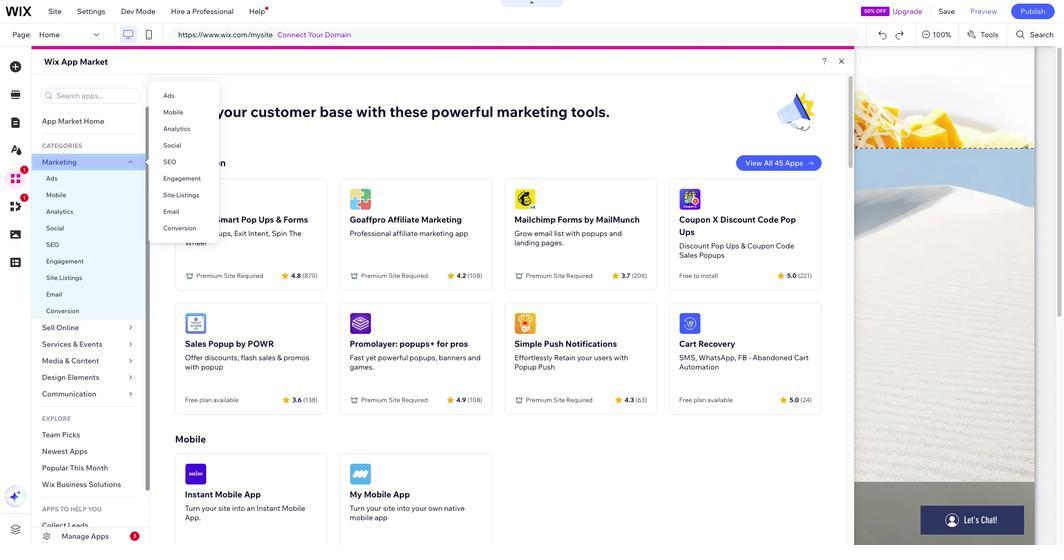 Task type: describe. For each thing, give the bounding box(es) containing it.
powerful inside marketing grow your customer base with these powerful marketing tools.
[[432, 103, 494, 121]]

site down affiliate
[[389, 272, 400, 280]]

simple push notifications logo image
[[515, 313, 537, 335]]

social link for seo link associated with right email link analytics link
[[149, 137, 219, 154]]

grow inside marketing grow your customer base with these powerful marketing tools.
[[175, 103, 213, 121]]

4.8
[[291, 272, 301, 280]]

site for my
[[383, 504, 395, 514]]

media & content
[[42, 357, 99, 366]]

elements
[[67, 373, 99, 383]]

collect leads
[[42, 521, 88, 531]]

mailchimp
[[515, 215, 556, 225]]

plan for sms,
[[694, 397, 706, 404]]

save
[[939, 7, 956, 16]]

your inside simple push notifications effortlessly retain your users with popup push
[[578, 354, 593, 363]]

with inside "sales popup by powr offer discounts, flash sales & promos with popup"
[[185, 363, 199, 372]]

events
[[79, 340, 103, 349]]

5.0 for fb
[[790, 396, 799, 404]]

online
[[56, 323, 79, 333]]

social link for analytics link corresponding to seo link corresponding to email link to the bottom
[[32, 220, 146, 237]]

sell online link
[[32, 320, 146, 336]]

domain
[[325, 30, 351, 39]]

poptin: smart pop ups & forms email popups, exit intent, spin the wheel
[[185, 215, 308, 248]]

with inside simple push notifications effortlessly retain your users with popup push
[[614, 354, 629, 363]]

marketing grow your customer base with these powerful marketing tools.
[[175, 87, 610, 121]]

mailchimp forms by mailmunch logo image
[[515, 189, 537, 210]]

app inside goaffpro affiliate marketing professional affiliate marketing app
[[455, 229, 469, 238]]

premium site required for &
[[196, 272, 263, 280]]

spin
[[272, 229, 287, 238]]

premium for affiliate
[[361, 272, 388, 280]]

1 horizontal spatial pop
[[711, 242, 725, 251]]

seo for seo link corresponding to email link to the bottom
[[46, 241, 59, 249]]

banners
[[439, 354, 467, 363]]

3.6 (138)
[[292, 396, 318, 404]]

install
[[701, 272, 718, 280]]

help
[[70, 506, 87, 514]]

ads link for analytics link corresponding to seo link corresponding to email link to the bottom
[[32, 171, 146, 187]]

automation
[[680, 363, 719, 372]]

site listings for the engagement 'link' corresponding to seo link corresponding to email link to the bottom
[[46, 274, 82, 282]]

conversion for email link to the bottom
[[46, 307, 79, 315]]

email for the engagement 'link' corresponding to seo link corresponding to email link to the bottom
[[46, 291, 62, 299]]

required for marketing
[[402, 272, 428, 280]]

search
[[1031, 30, 1054, 39]]

communication link
[[32, 386, 146, 403]]

by for popup
[[236, 339, 246, 349]]

(221)
[[798, 272, 812, 280]]

0 horizontal spatial discount
[[680, 242, 710, 251]]

45
[[775, 159, 784, 168]]

newest
[[42, 447, 68, 457]]

5.0 (221)
[[788, 272, 812, 280]]

professional inside goaffpro affiliate marketing professional affiliate marketing app
[[350, 229, 391, 238]]

you
[[88, 506, 102, 514]]

1 horizontal spatial email link
[[149, 204, 219, 220]]

(138)
[[303, 396, 318, 404]]

site down "retain"
[[554, 397, 565, 404]]

ads link for seo link associated with right email link analytics link
[[149, 88, 219, 104]]

wheel
[[185, 238, 207, 248]]

required for your
[[567, 397, 593, 404]]

mode
[[136, 7, 156, 16]]

instant mobile app turn your site into an instant mobile app.
[[185, 490, 305, 523]]

conversion link for right email link
[[149, 220, 219, 237]]

services & events link
[[32, 336, 146, 353]]

my mobile app turn your site into your own native mobile app
[[350, 490, 465, 523]]

3.7
[[622, 272, 631, 280]]

1 vertical spatial push
[[538, 363, 555, 372]]

simple
[[515, 339, 542, 349]]

team picks
[[42, 431, 80, 440]]

native
[[444, 504, 465, 514]]

manage apps
[[62, 532, 109, 542]]

sales inside "sales popup by powr offer discounts, flash sales & promos with popup"
[[185, 339, 207, 349]]

1 vertical spatial code
[[776, 242, 795, 251]]

0 vertical spatial coupon
[[680, 215, 711, 225]]

premium for fast
[[361, 397, 388, 404]]

1 1 button from the top
[[5, 166, 29, 190]]

site down pages.
[[554, 272, 565, 280]]

apps
[[42, 506, 59, 514]]

(108) for promolayer: popups+ for pros
[[468, 396, 483, 404]]

1 horizontal spatial ups
[[680, 227, 695, 237]]

mailchimp forms by mailmunch grow email list with popups and landing pages.
[[515, 215, 640, 248]]

games.
[[350, 363, 374, 372]]

promolayer: popups+ for pros fast yet powerful popups, banners and games.
[[350, 339, 481, 372]]

available for by
[[213, 397, 239, 404]]

-
[[749, 354, 751, 363]]

4.3
[[625, 396, 634, 404]]

services
[[42, 340, 71, 349]]

1 vertical spatial instant
[[257, 504, 280, 514]]

email for the engagement 'link' corresponding to seo link associated with right email link
[[163, 208, 179, 216]]

services & events
[[42, 340, 103, 349]]

poptin: smart pop ups & forms logo image
[[185, 189, 207, 210]]

free for sales popup by powr
[[185, 397, 198, 404]]

3
[[133, 533, 136, 540]]

goaffpro
[[350, 215, 386, 225]]

analytics for analytics link corresponding to seo link corresponding to email link to the bottom
[[46, 208, 73, 216]]

popup
[[201, 363, 223, 372]]

4.8 (870)
[[291, 272, 318, 280]]

(63)
[[636, 396, 647, 404]]

my
[[350, 490, 362, 500]]

powerful inside promolayer: popups+ for pros fast yet powerful popups, banners and games.
[[378, 354, 408, 363]]

mobile link for analytics link corresponding to seo link corresponding to email link to the bottom
[[32, 187, 146, 204]]

& inside 'services & events' "link"
[[73, 340, 78, 349]]

wix for wix business solutions
[[42, 481, 55, 490]]

app market home
[[42, 117, 104, 126]]

0 vertical spatial code
[[758, 215, 779, 225]]

0 horizontal spatial cart
[[680, 339, 697, 349]]

4.3 (63)
[[625, 396, 647, 404]]

free plan available for by
[[185, 397, 239, 404]]

4.9 (108)
[[457, 396, 483, 404]]

popular this month
[[42, 464, 108, 473]]

team picks link
[[32, 427, 146, 444]]

marketing inside goaffpro affiliate marketing professional affiliate marketing app
[[420, 229, 454, 238]]

help
[[249, 7, 265, 16]]

search button
[[1009, 23, 1064, 46]]

2 horizontal spatial ups
[[726, 242, 740, 251]]

picks
[[62, 431, 80, 440]]

2 horizontal spatial pop
[[781, 215, 796, 225]]

intent,
[[248, 229, 270, 238]]

pop inside poptin: smart pop ups & forms email popups, exit intent, spin the wheel
[[241, 215, 257, 225]]

notifications
[[566, 339, 617, 349]]

media
[[42, 357, 63, 366]]

forms inside mailchimp forms by mailmunch grow email list with popups and landing pages.
[[558, 215, 583, 225]]

abandoned
[[753, 354, 793, 363]]

collect
[[42, 521, 66, 531]]

analytics for seo link associated with right email link analytics link
[[163, 125, 190, 133]]

free plan available for sms,
[[680, 397, 733, 404]]

sms,
[[680, 354, 697, 363]]

0 vertical spatial conversion
[[175, 157, 226, 169]]

settings
[[77, 7, 105, 16]]

premium site required for retain
[[526, 397, 593, 404]]

site down promolayer: popups+ for pros fast yet powerful popups, banners and games.
[[389, 397, 400, 404]]

view all 45 apps link
[[736, 156, 822, 171]]

site left settings
[[48, 7, 62, 16]]

popup inside simple push notifications effortlessly retain your users with popup push
[[515, 363, 537, 372]]

1 vertical spatial email link
[[32, 287, 146, 303]]

premium site required for grow
[[526, 272, 593, 280]]

offer
[[185, 354, 203, 363]]

app.
[[185, 514, 201, 523]]

free for coupon x discount code pop ups
[[680, 272, 693, 280]]

cart recovery logo image
[[680, 313, 701, 335]]

Search apps... field
[[53, 89, 137, 103]]

off
[[876, 8, 887, 15]]

goaffpro affiliate marketing logo image
[[350, 189, 372, 210]]

sell
[[42, 323, 55, 333]]

cart recovery sms, whatsapp, fb - abandoned cart automation
[[680, 339, 809, 372]]

into for my mobile app
[[397, 504, 410, 514]]

premium for &
[[196, 272, 223, 280]]

mobile link for seo link associated with right email link analytics link
[[149, 104, 219, 121]]

turn for my
[[350, 504, 365, 514]]

0 horizontal spatial professional
[[192, 7, 234, 16]]

0 vertical spatial market
[[80, 57, 108, 67]]

by for forms
[[585, 215, 594, 225]]

0 vertical spatial apps
[[785, 159, 803, 168]]

1 for first 1 button from the bottom of the page
[[23, 195, 26, 201]]

wix business solutions
[[42, 481, 121, 490]]

a
[[187, 7, 191, 16]]

app up search apps... field
[[61, 57, 78, 67]]

dev
[[121, 7, 134, 16]]

1 vertical spatial market
[[58, 117, 82, 126]]

apps for newest apps
[[70, 447, 88, 457]]

design
[[42, 373, 66, 383]]

base
[[320, 103, 353, 121]]

engagement link for seo link corresponding to email link to the bottom
[[32, 253, 146, 270]]

coupon x discount code pop ups logo image
[[680, 189, 701, 210]]

0 vertical spatial push
[[544, 339, 564, 349]]

instant mobile app  logo image
[[185, 464, 207, 486]]

engagement for right email link
[[163, 175, 201, 182]]



Task type: locate. For each thing, give the bounding box(es) containing it.
sales inside coupon x discount code pop ups discount pop ups & coupon code sales popups
[[680, 251, 698, 260]]

site listings for the engagement 'link' corresponding to seo link associated with right email link
[[163, 191, 199, 199]]

ups up intent,
[[259, 215, 274, 225]]

apps for manage apps
[[91, 532, 109, 542]]

1 horizontal spatial discount
[[721, 215, 756, 225]]

app inside my mobile app turn your site into your own native mobile app
[[375, 514, 388, 523]]

the
[[289, 229, 302, 238]]

pop
[[241, 215, 257, 225], [781, 215, 796, 225], [711, 242, 725, 251]]

push
[[544, 339, 564, 349], [538, 363, 555, 372]]

1 horizontal spatial analytics
[[163, 125, 190, 133]]

1 vertical spatial ads
[[46, 175, 58, 182]]

upgrade
[[893, 7, 923, 16]]

5.0
[[788, 272, 797, 280], [790, 396, 799, 404]]

free plan available down popup
[[185, 397, 239, 404]]

ads for right email link
[[163, 92, 175, 100]]

https://www.wix.com/mysite
[[178, 30, 273, 39]]

premium site required down the games.
[[361, 397, 428, 404]]

premium down the wheel
[[196, 272, 223, 280]]

1 vertical spatial social
[[46, 224, 64, 232]]

into left an
[[232, 504, 245, 514]]

0 horizontal spatial grow
[[175, 103, 213, 121]]

content
[[71, 357, 99, 366]]

1 horizontal spatial powerful
[[432, 103, 494, 121]]

professional right a
[[192, 7, 234, 16]]

and inside promolayer: popups+ for pros fast yet powerful popups, banners and games.
[[468, 354, 481, 363]]

cart
[[680, 339, 697, 349], [795, 354, 809, 363]]

marketing for marketing grow your customer base with these powerful marketing tools.
[[175, 87, 220, 99]]

premium down the games.
[[361, 397, 388, 404]]

wix
[[44, 57, 59, 67], [42, 481, 55, 490]]

1 vertical spatial mobile link
[[32, 187, 146, 204]]

0 vertical spatial social link
[[149, 137, 219, 154]]

0 vertical spatial cart
[[680, 339, 697, 349]]

1 horizontal spatial conversion link
[[149, 220, 219, 237]]

with right users
[[614, 354, 629, 363]]

ups down coupon x discount code pop ups logo
[[680, 227, 695, 237]]

(108) right 4.2
[[468, 272, 483, 280]]

apps
[[785, 159, 803, 168], [70, 447, 88, 457], [91, 532, 109, 542]]

app market home link
[[32, 113, 146, 130]]

app right mobile
[[375, 514, 388, 523]]

promos
[[284, 354, 310, 363]]

email left 'poptin: smart pop ups & forms logo'
[[163, 208, 179, 216]]

premium site required down "retain"
[[526, 397, 593, 404]]

app inside the 'instant mobile app turn your site into an instant mobile app.'
[[244, 490, 261, 500]]

1 vertical spatial coupon
[[748, 242, 775, 251]]

social for analytics link corresponding to seo link corresponding to email link to the bottom
[[46, 224, 64, 232]]

& right sales
[[277, 354, 282, 363]]

with
[[356, 103, 386, 121], [566, 229, 580, 238], [614, 354, 629, 363], [185, 363, 199, 372]]

instant down instant mobile app  logo
[[185, 490, 213, 500]]

50%
[[865, 8, 875, 15]]

& inside coupon x discount code pop ups discount pop ups & coupon code sales popups
[[741, 242, 746, 251]]

email link
[[149, 204, 219, 220], [32, 287, 146, 303]]

5.0 for pop
[[788, 272, 797, 280]]

plan for by
[[199, 397, 212, 404]]

site down the exit
[[224, 272, 236, 280]]

site listings up poptin:
[[163, 191, 199, 199]]

0 horizontal spatial instant
[[185, 490, 213, 500]]

customer
[[251, 103, 317, 121]]

1 vertical spatial ads link
[[32, 171, 146, 187]]

explore
[[42, 415, 71, 423]]

push up "retain"
[[544, 339, 564, 349]]

forms inside poptin: smart pop ups & forms email popups, exit intent, spin the wheel
[[284, 215, 308, 225]]

1 (108) from the top
[[468, 272, 483, 280]]

popup down the simple
[[515, 363, 537, 372]]

popups,
[[205, 229, 233, 238]]

(206)
[[632, 272, 647, 280]]

5.0 (24)
[[790, 396, 812, 404]]

1 forms from the left
[[284, 215, 308, 225]]

professional down goaffpro
[[350, 229, 391, 238]]

popup up discounts,
[[208, 339, 234, 349]]

recovery
[[699, 339, 736, 349]]

by inside "sales popup by powr offer discounts, flash sales & promos with popup"
[[236, 339, 246, 349]]

smart
[[215, 215, 239, 225]]

premium site required down the exit
[[196, 272, 263, 280]]

categories
[[42, 142, 82, 150]]

into inside the 'instant mobile app turn your site into an instant mobile app.'
[[232, 504, 245, 514]]

site listings link for email link to the bottom
[[32, 270, 146, 287]]

your inside the 'instant mobile app turn your site into an instant mobile app.'
[[202, 504, 217, 514]]

0 vertical spatial sales
[[680, 251, 698, 260]]

0 vertical spatial site listings link
[[149, 187, 219, 204]]

& inside "sales popup by powr offer discounts, flash sales & promos with popup"
[[277, 354, 282, 363]]

your inside marketing grow your customer base with these powerful marketing tools.
[[216, 103, 247, 121]]

app right my
[[393, 490, 410, 500]]

premium site required down pages.
[[526, 272, 593, 280]]

tools
[[981, 30, 999, 39]]

1 horizontal spatial engagement link
[[149, 171, 219, 187]]

1 turn from the left
[[185, 504, 200, 514]]

free down automation
[[680, 397, 693, 404]]

seo link for right email link
[[149, 154, 219, 171]]

users
[[594, 354, 613, 363]]

required down the popups
[[567, 272, 593, 280]]

0 horizontal spatial analytics
[[46, 208, 73, 216]]

with right 'list'
[[566, 229, 580, 238]]

email inside poptin: smart pop ups & forms email popups, exit intent, spin the wheel
[[185, 229, 204, 238]]

market up categories
[[58, 117, 82, 126]]

1 free plan available from the left
[[185, 397, 239, 404]]

site left 'poptin: smart pop ups & forms logo'
[[163, 191, 175, 199]]

sales
[[259, 354, 276, 363]]

marketing for marketing
[[42, 158, 77, 167]]

cart right abandoned
[[795, 354, 809, 363]]

email link up the wheel
[[149, 204, 219, 220]]

required down affiliate
[[402, 272, 428, 280]]

powr
[[248, 339, 274, 349]]

0 vertical spatial (108)
[[468, 272, 483, 280]]

free down offer
[[185, 397, 198, 404]]

site
[[48, 7, 62, 16], [163, 191, 175, 199], [224, 272, 236, 280], [389, 272, 400, 280], [554, 272, 565, 280], [46, 274, 58, 282], [389, 397, 400, 404], [554, 397, 565, 404]]

2 turn from the left
[[350, 504, 365, 514]]

cart up sms,
[[680, 339, 697, 349]]

1 horizontal spatial cart
[[795, 354, 809, 363]]

1 horizontal spatial marketing
[[497, 103, 568, 121]]

100%
[[933, 30, 952, 39]]

& up spin
[[276, 215, 282, 225]]

0 vertical spatial email
[[163, 208, 179, 216]]

required for forms
[[237, 272, 263, 280]]

sales popup by powr offer discounts, flash sales & promos with popup
[[185, 339, 310, 372]]

0 horizontal spatial social link
[[32, 220, 146, 237]]

conversion link up the wheel
[[149, 220, 219, 237]]

forms up the on the top left of the page
[[284, 215, 308, 225]]

2 vertical spatial ups
[[726, 242, 740, 251]]

free for cart recovery
[[680, 397, 693, 404]]

simple push notifications effortlessly retain your users with popup push
[[515, 339, 629, 372]]

coupon x discount code pop ups discount pop ups & coupon code sales popups
[[680, 215, 796, 260]]

1 horizontal spatial site listings
[[163, 191, 199, 199]]

0 vertical spatial engagement link
[[149, 171, 219, 187]]

site for instant
[[218, 504, 231, 514]]

email down poptin:
[[185, 229, 204, 238]]

turn down my
[[350, 504, 365, 514]]

mobile link
[[149, 104, 219, 121], [32, 187, 146, 204]]

1 1 from the top
[[23, 167, 26, 173]]

0 vertical spatial powerful
[[432, 103, 494, 121]]

free plan available down automation
[[680, 397, 733, 404]]

0 vertical spatial and
[[610, 229, 622, 238]]

site up sell
[[46, 274, 58, 282]]

apps right 45
[[785, 159, 803, 168]]

email up sell
[[46, 291, 62, 299]]

my mobile app logo image
[[350, 464, 372, 486]]

0 horizontal spatial marketing
[[42, 158, 77, 167]]

1 vertical spatial cart
[[795, 354, 809, 363]]

1 vertical spatial wix
[[42, 481, 55, 490]]

required down the popups,
[[402, 397, 428, 404]]

engagement
[[163, 175, 201, 182], [46, 258, 84, 265]]

premium site required for fast
[[361, 397, 428, 404]]

fb
[[738, 354, 747, 363]]

1 vertical spatial and
[[468, 354, 481, 363]]

available down popup
[[213, 397, 239, 404]]

app up an
[[244, 490, 261, 500]]

grow inside mailchimp forms by mailmunch grow email list with popups and landing pages.
[[515, 229, 533, 238]]

discount up to
[[680, 242, 710, 251]]

1 horizontal spatial instant
[[257, 504, 280, 514]]

and for mailmunch
[[610, 229, 622, 238]]

free plan available
[[185, 397, 239, 404], [680, 397, 733, 404]]

1 vertical spatial sales
[[185, 339, 207, 349]]

premium site required down affiliate
[[361, 272, 428, 280]]

conversion up the wheel
[[163, 224, 197, 232]]

available for sms,
[[708, 397, 733, 404]]

for
[[437, 339, 449, 349]]

sales up offer
[[185, 339, 207, 349]]

0 vertical spatial app
[[455, 229, 469, 238]]

0 vertical spatial analytics
[[163, 125, 190, 133]]

& inside poptin: smart pop ups & forms email popups, exit intent, spin the wheel
[[276, 215, 282, 225]]

& right popups at the right
[[741, 242, 746, 251]]

preview button
[[963, 0, 1006, 23]]

seo for seo link associated with right email link
[[163, 158, 176, 166]]

0 vertical spatial professional
[[192, 7, 234, 16]]

wix app market
[[44, 57, 108, 67]]

popups,
[[410, 354, 437, 363]]

site right mobile
[[383, 504, 395, 514]]

0 vertical spatial email link
[[149, 204, 219, 220]]

required for email
[[567, 272, 593, 280]]

discounts,
[[205, 354, 239, 363]]

popup inside "sales popup by powr offer discounts, flash sales & promos with popup"
[[208, 339, 234, 349]]

0 horizontal spatial sales
[[185, 339, 207, 349]]

2 forms from the left
[[558, 215, 583, 225]]

0 horizontal spatial coupon
[[680, 215, 711, 225]]

listings up online
[[59, 274, 82, 282]]

1 into from the left
[[232, 504, 245, 514]]

ads for email link to the bottom
[[46, 175, 58, 182]]

1 horizontal spatial and
[[610, 229, 622, 238]]

premium site required for affiliate
[[361, 272, 428, 280]]

0 horizontal spatial listings
[[59, 274, 82, 282]]

site listings link up sell online link
[[32, 270, 146, 287]]

engagement link
[[149, 171, 219, 187], [32, 253, 146, 270]]

1 vertical spatial site listings link
[[32, 270, 146, 287]]

free left to
[[680, 272, 693, 280]]

1 vertical spatial 5.0
[[790, 396, 799, 404]]

popups
[[582, 229, 608, 238]]

and down mailmunch
[[610, 229, 622, 238]]

3.7 (206)
[[622, 272, 647, 280]]

affiliate
[[393, 229, 418, 238]]

1 vertical spatial popup
[[515, 363, 537, 372]]

popular this month link
[[32, 460, 146, 477]]

social for seo link associated with right email link analytics link
[[163, 142, 181, 149]]

push down the simple
[[538, 363, 555, 372]]

coupon right popups at the right
[[748, 242, 775, 251]]

1 horizontal spatial site
[[383, 504, 395, 514]]

1 for first 1 button from the top
[[23, 167, 26, 173]]

design elements
[[42, 373, 99, 383]]

sales popup by powr logo image
[[185, 313, 207, 335]]

market up search apps... field
[[80, 57, 108, 67]]

1 vertical spatial marketing
[[420, 229, 454, 238]]

0 vertical spatial home
[[39, 30, 60, 39]]

1 horizontal spatial forms
[[558, 215, 583, 225]]

0 vertical spatial instant
[[185, 490, 213, 500]]

1 horizontal spatial seo link
[[149, 154, 219, 171]]

forms
[[284, 215, 308, 225], [558, 215, 583, 225]]

1 vertical spatial home
[[84, 117, 104, 126]]

publish
[[1021, 7, 1046, 16]]

1 vertical spatial site listings
[[46, 274, 82, 282]]

0 horizontal spatial email link
[[32, 287, 146, 303]]

plan down popup
[[199, 397, 212, 404]]

engagement link for seo link associated with right email link
[[149, 171, 219, 187]]

0 horizontal spatial free plan available
[[185, 397, 239, 404]]

connect
[[278, 30, 307, 39]]

1 horizontal spatial app
[[455, 229, 469, 238]]

site listings link for right email link
[[149, 187, 219, 204]]

apps right manage
[[91, 532, 109, 542]]

0 horizontal spatial by
[[236, 339, 246, 349]]

1 horizontal spatial marketing
[[175, 87, 220, 99]]

social
[[163, 142, 181, 149], [46, 224, 64, 232]]

mailmunch
[[596, 215, 640, 225]]

premium down effortlessly
[[526, 397, 552, 404]]

1 vertical spatial seo
[[46, 241, 59, 249]]

1 horizontal spatial email
[[163, 208, 179, 216]]

2 into from the left
[[397, 504, 410, 514]]

turn inside the 'instant mobile app turn your site into an instant mobile app.'
[[185, 504, 200, 514]]

conversion up 'poptin: smart pop ups & forms logo'
[[175, 157, 226, 169]]

4.2 (108)
[[457, 272, 483, 280]]

2 (108) from the top
[[468, 396, 483, 404]]

1 horizontal spatial mobile link
[[149, 104, 219, 121]]

yet
[[366, 354, 376, 363]]

turn inside my mobile app turn your site into your own native mobile app
[[350, 504, 365, 514]]

dev mode
[[121, 7, 156, 16]]

retain
[[554, 354, 576, 363]]

instant right an
[[257, 504, 280, 514]]

required down "retain"
[[567, 397, 593, 404]]

1 vertical spatial grow
[[515, 229, 533, 238]]

listings for the engagement 'link' corresponding to seo link associated with right email link
[[176, 191, 199, 199]]

available
[[213, 397, 239, 404], [708, 397, 733, 404]]

2 horizontal spatial email
[[185, 229, 204, 238]]

(108) right 4.9 at the bottom of the page
[[468, 396, 483, 404]]

0 vertical spatial marketing
[[497, 103, 568, 121]]

1 horizontal spatial ads link
[[149, 88, 219, 104]]

conversion for right email link
[[163, 224, 197, 232]]

1 vertical spatial by
[[236, 339, 246, 349]]

0 horizontal spatial powerful
[[378, 354, 408, 363]]

newest apps
[[42, 447, 88, 457]]

by up the popups
[[585, 215, 594, 225]]

conversion link up online
[[32, 303, 146, 320]]

tools button
[[959, 23, 1008, 46]]

1 horizontal spatial sales
[[680, 251, 698, 260]]

available down automation
[[708, 397, 733, 404]]

premium for retain
[[526, 397, 552, 404]]

1 vertical spatial engagement
[[46, 258, 84, 265]]

analytics link for seo link corresponding to email link to the bottom
[[32, 204, 146, 220]]

2 available from the left
[[708, 397, 733, 404]]

1 vertical spatial ups
[[680, 227, 695, 237]]

sales up to
[[680, 251, 698, 260]]

app inside my mobile app turn your site into your own native mobile app
[[393, 490, 410, 500]]

engagement for email link to the bottom
[[46, 258, 84, 265]]

conversion link for email link to the bottom
[[32, 303, 146, 320]]

1 vertical spatial email
[[185, 229, 204, 238]]

these
[[390, 103, 428, 121]]

0 horizontal spatial conversion link
[[32, 303, 146, 320]]

0 horizontal spatial app
[[375, 514, 388, 523]]

site inside my mobile app turn your site into your own native mobile app
[[383, 504, 395, 514]]

team
[[42, 431, 60, 440]]

home down search apps... field
[[84, 117, 104, 126]]

site listings link up poptin:
[[149, 187, 219, 204]]

with inside marketing grow your customer base with these powerful marketing tools.
[[356, 103, 386, 121]]

turn down instant mobile app  logo
[[185, 504, 200, 514]]

3.6
[[292, 396, 302, 404]]

2 horizontal spatial apps
[[785, 159, 803, 168]]

required down intent,
[[237, 272, 263, 280]]

view
[[746, 159, 763, 168]]

0 vertical spatial ads
[[163, 92, 175, 100]]

site left an
[[218, 504, 231, 514]]

and for pros
[[468, 354, 481, 363]]

list
[[554, 229, 564, 238]]

by up flash
[[236, 339, 246, 349]]

to
[[694, 272, 700, 280]]

required
[[237, 272, 263, 280], [402, 272, 428, 280], [567, 272, 593, 280], [402, 397, 428, 404], [567, 397, 593, 404]]

by inside mailchimp forms by mailmunch grow email list with popups and landing pages.
[[585, 215, 594, 225]]

to
[[60, 506, 69, 514]]

premium down landing
[[526, 272, 552, 280]]

2 site from the left
[[383, 504, 395, 514]]

1 plan from the left
[[199, 397, 212, 404]]

0 horizontal spatial engagement link
[[32, 253, 146, 270]]

0 horizontal spatial into
[[232, 504, 245, 514]]

required for yet
[[402, 397, 428, 404]]

0 vertical spatial engagement
[[163, 175, 201, 182]]

seo
[[163, 158, 176, 166], [46, 241, 59, 249]]

listings for the engagement 'link' corresponding to seo link corresponding to email link to the bottom
[[59, 274, 82, 282]]

(108) for goaffpro affiliate marketing
[[468, 272, 483, 280]]

0 horizontal spatial turn
[[185, 504, 200, 514]]

ups inside poptin: smart pop ups & forms email popups, exit intent, spin the wheel
[[259, 215, 274, 225]]

1 vertical spatial seo link
[[32, 237, 146, 253]]

(870)
[[303, 272, 318, 280]]

media & content link
[[32, 353, 146, 370]]

0 horizontal spatial ads link
[[32, 171, 146, 187]]

& left events
[[73, 340, 78, 349]]

with left popup
[[185, 363, 199, 372]]

into left the own
[[397, 504, 410, 514]]

0 horizontal spatial popup
[[208, 339, 234, 349]]

site inside the 'instant mobile app turn your site into an instant mobile app.'
[[218, 504, 231, 514]]

0 horizontal spatial home
[[39, 30, 60, 39]]

and inside mailchimp forms by mailmunch grow email list with popups and landing pages.
[[610, 229, 622, 238]]

app up categories
[[42, 117, 56, 126]]

& inside media & content link
[[65, 357, 70, 366]]

apps up this in the left of the page
[[70, 447, 88, 457]]

1 horizontal spatial home
[[84, 117, 104, 126]]

conversion
[[175, 157, 226, 169], [163, 224, 197, 232], [46, 307, 79, 315]]

2 free plan available from the left
[[680, 397, 733, 404]]

analytics link for seo link associated with right email link
[[149, 121, 219, 137]]

1 site from the left
[[218, 504, 231, 514]]

marketing inside marketing grow your customer base with these powerful marketing tools.
[[175, 87, 220, 99]]

1 available from the left
[[213, 397, 239, 404]]

ups right popups at the right
[[726, 242, 740, 251]]

listings up poptin:
[[176, 191, 199, 199]]

marketing inside marketing grow your customer base with these powerful marketing tools.
[[497, 103, 568, 121]]

2 1 from the top
[[23, 195, 26, 201]]

code
[[758, 215, 779, 225], [776, 242, 795, 251]]

marketing inside goaffpro affiliate marketing professional affiliate marketing app
[[421, 215, 462, 225]]

1 horizontal spatial professional
[[350, 229, 391, 238]]

2 1 button from the top
[[5, 194, 29, 218]]

& right media
[[65, 357, 70, 366]]

0 vertical spatial seo link
[[149, 154, 219, 171]]

2 plan from the left
[[694, 397, 706, 404]]

affiliate
[[388, 215, 420, 225]]

0 vertical spatial listings
[[176, 191, 199, 199]]

1 horizontal spatial turn
[[350, 504, 365, 514]]

premium up promolayer: popups+ for pros logo
[[361, 272, 388, 280]]

pros
[[450, 339, 468, 349]]

coupon left the x
[[680, 215, 711, 225]]

hire a professional
[[171, 7, 234, 16]]

0 horizontal spatial seo link
[[32, 237, 146, 253]]

0 vertical spatial social
[[163, 142, 181, 149]]

site listings up online
[[46, 274, 82, 282]]

promolayer: popups+ for pros logo image
[[350, 313, 372, 335]]

leads
[[68, 521, 88, 531]]

marketing inside marketing link
[[42, 158, 77, 167]]

1 vertical spatial discount
[[680, 242, 710, 251]]

1 horizontal spatial apps
[[91, 532, 109, 542]]

(108)
[[468, 272, 483, 280], [468, 396, 483, 404]]

with right base
[[356, 103, 386, 121]]

with inside mailchimp forms by mailmunch grow email list with popups and landing pages.
[[566, 229, 580, 238]]

5.0 left (221)
[[788, 272, 797, 280]]

email link up sell online link
[[32, 287, 146, 303]]

discount right the x
[[721, 215, 756, 225]]

exit
[[234, 229, 247, 238]]

wix for wix app market
[[44, 57, 59, 67]]

hire
[[171, 7, 185, 16]]

mobile
[[163, 108, 183, 116], [46, 191, 66, 199], [175, 434, 206, 446], [215, 490, 242, 500], [364, 490, 392, 500], [282, 504, 305, 514]]

collect leads link
[[32, 518, 146, 534]]

manage
[[62, 532, 89, 542]]

forms up 'list'
[[558, 215, 583, 225]]

premium for grow
[[526, 272, 552, 280]]

into for instant mobile app
[[232, 504, 245, 514]]

seo link for email link to the bottom
[[32, 237, 146, 253]]

mobile inside my mobile app turn your site into your own native mobile app
[[364, 490, 392, 500]]

popular
[[42, 464, 68, 473]]

publish button
[[1012, 4, 1055, 19]]

into inside my mobile app turn your site into your own native mobile app
[[397, 504, 410, 514]]

5.0 left (24) on the bottom of the page
[[790, 396, 799, 404]]

turn for instant
[[185, 504, 200, 514]]



Task type: vqa. For each thing, say whether or not it's contained in the screenshot.
/
no



